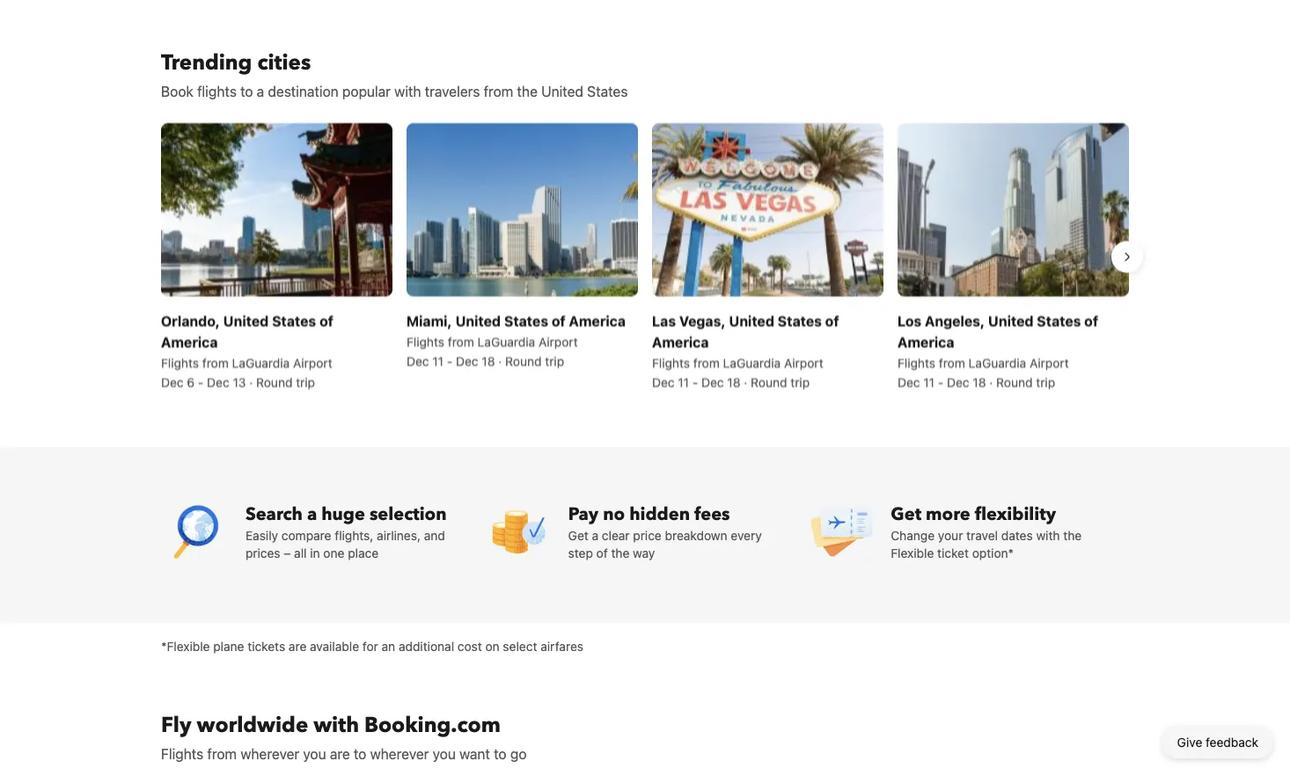 Task type: describe. For each thing, give the bounding box(es) containing it.
· inside los angeles, united states of america flights from laguardia airport dec 11 - dec 18 · round trip
[[990, 375, 993, 390]]

from inside miami, united states of america flights from laguardia airport dec 11 - dec 18 · round trip
[[448, 335, 474, 349]]

states inside miami, united states of america flights from laguardia airport dec 11 - dec 18 · round trip
[[504, 313, 548, 329]]

flights,
[[335, 528, 374, 543]]

*flexible
[[161, 639, 210, 654]]

round inside orlando, united states of america flights from laguardia airport dec 6 - dec 13 · round trip
[[256, 375, 293, 390]]

miami,
[[407, 313, 452, 329]]

search
[[246, 502, 303, 526]]

of inside las vegas, united states of america flights from laguardia airport dec 11 - dec 18 · round trip
[[826, 313, 839, 329]]

states inside trending cities book flights to a destination popular with travelers from the united states
[[587, 83, 628, 99]]

no
[[603, 502, 625, 526]]

popular
[[342, 83, 391, 99]]

from inside los angeles, united states of america flights from laguardia airport dec 11 - dec 18 · round trip
[[939, 356, 966, 370]]

· inside orlando, united states of america flights from laguardia airport dec 6 - dec 13 · round trip
[[249, 375, 253, 390]]

united inside las vegas, united states of america flights from laguardia airport dec 11 - dec 18 · round trip
[[729, 313, 775, 329]]

destination
[[268, 83, 339, 99]]

6
[[187, 375, 195, 390]]

give feedback
[[1178, 735, 1259, 750]]

go
[[510, 746, 527, 762]]

the inside pay no hidden fees get a clear price breakdown every step of the way
[[611, 546, 630, 560]]

a for trending
[[257, 83, 264, 99]]

- inside los angeles, united states of america flights from laguardia airport dec 11 - dec 18 · round trip
[[938, 375, 944, 390]]

all
[[294, 546, 307, 560]]

2 you from the left
[[433, 746, 456, 762]]

in
[[310, 546, 320, 560]]

worldwide
[[197, 711, 308, 740]]

place
[[348, 546, 379, 560]]

pay
[[568, 502, 599, 526]]

flights inside orlando, united states of america flights from laguardia airport dec 6 - dec 13 · round trip
[[161, 356, 199, 370]]

get inside get more flexibility change your travel dates with the flexible ticket option*
[[891, 502, 922, 526]]

want
[[460, 746, 490, 762]]

book
[[161, 83, 194, 99]]

miami, united states of america image
[[407, 123, 638, 296]]

laguardia inside las vegas, united states of america flights from laguardia airport dec 11 - dec 18 · round trip
[[723, 356, 781, 370]]

united inside orlando, united states of america flights from laguardia airport dec 6 - dec 13 · round trip
[[223, 313, 269, 329]]

flights inside miami, united states of america flights from laguardia airport dec 11 - dec 18 · round trip
[[407, 335, 445, 349]]

feedback
[[1206, 735, 1259, 750]]

from inside las vegas, united states of america flights from laguardia airport dec 11 - dec 18 · round trip
[[693, 356, 720, 370]]

plane
[[213, 639, 244, 654]]

america inside las vegas, united states of america flights from laguardia airport dec 11 - dec 18 · round trip
[[652, 334, 709, 350]]

of inside orlando, united states of america flights from laguardia airport dec 6 - dec 13 · round trip
[[320, 313, 334, 329]]

pay no hidden fees get a clear price breakdown every step of the way
[[568, 502, 762, 560]]

flexibility
[[975, 502, 1056, 526]]

round inside las vegas, united states of america flights from laguardia airport dec 11 - dec 18 · round trip
[[751, 375, 787, 390]]

a for pay
[[592, 528, 599, 543]]

airlines,
[[377, 528, 421, 543]]

13
[[233, 375, 246, 390]]

las
[[652, 313, 676, 329]]

compare
[[282, 528, 331, 543]]

get inside pay no hidden fees get a clear price breakdown every step of the way
[[568, 528, 589, 543]]

with inside fly worldwide with booking.com flights from wherever you are to wherever you want to go
[[314, 711, 359, 740]]

tickets
[[248, 639, 285, 654]]

laguardia inside orlando, united states of america flights from laguardia airport dec 6 - dec 13 · round trip
[[232, 356, 290, 370]]

selection
[[370, 502, 447, 526]]

price
[[633, 528, 662, 543]]

2 wherever from the left
[[370, 746, 429, 762]]

united inside trending cities book flights to a destination popular with travelers from the united states
[[541, 83, 584, 99]]

–
[[284, 546, 291, 560]]

cities
[[257, 48, 311, 77]]

way
[[633, 546, 655, 560]]

· inside miami, united states of america flights from laguardia airport dec 11 - dec 18 · round trip
[[499, 354, 502, 368]]

the inside trending cities book flights to a destination popular with travelers from the united states
[[517, 83, 538, 99]]

states inside orlando, united states of america flights from laguardia airport dec 6 - dec 13 · round trip
[[272, 313, 316, 329]]

available
[[310, 639, 359, 654]]

orlando, united states of america image
[[161, 123, 393, 296]]

airport inside orlando, united states of america flights from laguardia airport dec 6 - dec 13 · round trip
[[293, 356, 332, 370]]

flights inside las vegas, united states of america flights from laguardia airport dec 11 - dec 18 · round trip
[[652, 356, 690, 370]]

1 horizontal spatial to
[[354, 746, 367, 762]]

option*
[[972, 546, 1014, 560]]

1 wherever from the left
[[241, 746, 299, 762]]

round inside miami, united states of america flights from laguardia airport dec 11 - dec 18 · round trip
[[505, 354, 542, 368]]

trending
[[161, 48, 252, 77]]

with inside trending cities book flights to a destination popular with travelers from the united states
[[395, 83, 421, 99]]

18 inside miami, united states of america flights from laguardia airport dec 11 - dec 18 · round trip
[[482, 354, 495, 368]]

more
[[926, 502, 971, 526]]



Task type: vqa. For each thing, say whether or not it's contained in the screenshot.
hidden
yes



Task type: locate. For each thing, give the bounding box(es) containing it.
- down angeles,
[[938, 375, 944, 390]]

11 down "vegas,"
[[678, 375, 689, 390]]

and
[[424, 528, 445, 543]]

fly
[[161, 711, 192, 740]]

airport inside miami, united states of america flights from laguardia airport dec 11 - dec 18 · round trip
[[539, 335, 578, 349]]

- inside las vegas, united states of america flights from laguardia airport dec 11 - dec 18 · round trip
[[693, 375, 698, 390]]

are inside fly worldwide with booking.com flights from wherever you are to wherever you want to go
[[330, 746, 350, 762]]

1 horizontal spatial a
[[307, 502, 317, 526]]

for
[[363, 639, 378, 654]]

1 horizontal spatial the
[[611, 546, 630, 560]]

1 vertical spatial are
[[330, 746, 350, 762]]

america down los
[[898, 334, 955, 350]]

easily
[[246, 528, 278, 543]]

you down worldwide
[[303, 746, 326, 762]]

1 horizontal spatial get
[[891, 502, 922, 526]]

from right the 'travelers'
[[484, 83, 513, 99]]

hidden
[[630, 502, 690, 526]]

airport
[[539, 335, 578, 349], [293, 356, 332, 370], [784, 356, 824, 370], [1030, 356, 1069, 370]]

every
[[731, 528, 762, 543]]

angeles,
[[925, 313, 985, 329]]

0 vertical spatial are
[[289, 639, 307, 654]]

11 for las vegas, united states of america
[[678, 375, 689, 390]]

to right flights
[[240, 83, 253, 99]]

on
[[485, 639, 500, 654]]

flights down miami,
[[407, 335, 445, 349]]

orlando, united states of america flights from laguardia airport dec 6 - dec 13 · round trip
[[161, 313, 334, 390]]

get
[[891, 502, 922, 526], [568, 528, 589, 543]]

search a huge selection easily compare flights, airlines, and prices – all in one place
[[246, 502, 447, 560]]

2 vertical spatial with
[[314, 711, 359, 740]]

booking.com
[[364, 711, 501, 740]]

travelers
[[425, 83, 480, 99]]

1 horizontal spatial 11
[[678, 375, 689, 390]]

las vegas, united states of america image
[[652, 123, 884, 296]]

from down angeles,
[[939, 356, 966, 370]]

give
[[1178, 735, 1203, 750]]

cost
[[458, 639, 482, 654]]

1 vertical spatial the
[[1064, 528, 1082, 543]]

clear
[[602, 528, 630, 543]]

get up change
[[891, 502, 922, 526]]

with
[[395, 83, 421, 99], [1037, 528, 1060, 543], [314, 711, 359, 740]]

a inside pay no hidden fees get a clear price breakdown every step of the way
[[592, 528, 599, 543]]

a inside trending cities book flights to a destination popular with travelers from the united states
[[257, 83, 264, 99]]

with right dates
[[1037, 528, 1060, 543]]

trip inside las vegas, united states of america flights from laguardia airport dec 11 - dec 18 · round trip
[[791, 375, 810, 390]]

america inside miami, united states of america flights from laguardia airport dec 11 - dec 18 · round trip
[[569, 313, 626, 329]]

· inside las vegas, united states of america flights from laguardia airport dec 11 - dec 18 · round trip
[[744, 375, 748, 390]]

0 horizontal spatial are
[[289, 639, 307, 654]]

fees
[[695, 502, 730, 526]]

1 horizontal spatial wherever
[[370, 746, 429, 762]]

united inside miami, united states of america flights from laguardia airport dec 11 - dec 18 · round trip
[[456, 313, 501, 329]]

1 you from the left
[[303, 746, 326, 762]]

prices
[[246, 546, 280, 560]]

the right dates
[[1064, 528, 1082, 543]]

- inside miami, united states of america flights from laguardia airport dec 11 - dec 18 · round trip
[[447, 354, 453, 368]]

11 inside miami, united states of america flights from laguardia airport dec 11 - dec 18 · round trip
[[433, 354, 444, 368]]

of
[[320, 313, 334, 329], [552, 313, 566, 329], [826, 313, 839, 329], [1085, 313, 1099, 329], [597, 546, 608, 560]]

flights down los
[[898, 356, 936, 370]]

trip inside orlando, united states of america flights from laguardia airport dec 6 - dec 13 · round trip
[[296, 375, 315, 390]]

orlando,
[[161, 313, 220, 329]]

flights down the fly at the bottom of the page
[[161, 746, 203, 762]]

additional
[[399, 639, 454, 654]]

airport inside los angeles, united states of america flights from laguardia airport dec 11 - dec 18 · round trip
[[1030, 356, 1069, 370]]

flights
[[197, 83, 237, 99]]

laguardia
[[478, 335, 535, 349], [232, 356, 290, 370], [723, 356, 781, 370], [969, 356, 1027, 370]]

states inside los angeles, united states of america flights from laguardia airport dec 11 - dec 18 · round trip
[[1037, 313, 1081, 329]]

1 horizontal spatial with
[[395, 83, 421, 99]]

11 inside las vegas, united states of america flights from laguardia airport dec 11 - dec 18 · round trip
[[678, 375, 689, 390]]

los
[[898, 313, 922, 329]]

flights
[[407, 335, 445, 349], [161, 356, 199, 370], [652, 356, 690, 370], [898, 356, 936, 370], [161, 746, 203, 762]]

you
[[303, 746, 326, 762], [433, 746, 456, 762]]

0 horizontal spatial wherever
[[241, 746, 299, 762]]

0 horizontal spatial a
[[257, 83, 264, 99]]

from inside fly worldwide with booking.com flights from wherever you are to wherever you want to go
[[207, 746, 237, 762]]

0 horizontal spatial with
[[314, 711, 359, 740]]

wherever
[[241, 746, 299, 762], [370, 746, 429, 762]]

2 horizontal spatial 11
[[924, 375, 935, 390]]

2 vertical spatial the
[[611, 546, 630, 560]]

trending cities book flights to a destination popular with travelers from the united states
[[161, 48, 628, 99]]

las vegas, united states of america flights from laguardia airport dec 11 - dec 18 · round trip
[[652, 313, 839, 390]]

1 vertical spatial get
[[568, 528, 589, 543]]

1 horizontal spatial you
[[433, 746, 456, 762]]

america down las
[[652, 334, 709, 350]]

ticket
[[938, 546, 969, 560]]

states
[[587, 83, 628, 99], [272, 313, 316, 329], [504, 313, 548, 329], [778, 313, 822, 329], [1037, 313, 1081, 329]]

region containing orlando, united states of america
[[147, 116, 1144, 398]]

0 horizontal spatial to
[[240, 83, 253, 99]]

from down "vegas,"
[[693, 356, 720, 370]]

1 vertical spatial with
[[1037, 528, 1060, 543]]

a
[[257, 83, 264, 99], [307, 502, 317, 526], [592, 528, 599, 543]]

0 horizontal spatial 18
[[482, 354, 495, 368]]

laguardia inside miami, united states of america flights from laguardia airport dec 11 - dec 18 · round trip
[[478, 335, 535, 349]]

states inside las vegas, united states of america flights from laguardia airport dec 11 - dec 18 · round trip
[[778, 313, 822, 329]]

flexible
[[891, 546, 934, 560]]

- right 6
[[198, 375, 204, 390]]

0 horizontal spatial you
[[303, 746, 326, 762]]

to down booking.com
[[354, 746, 367, 762]]

*flexible plane tickets are available for an additional cost on select airfares
[[161, 639, 584, 654]]

of inside pay no hidden fees get a clear price breakdown every step of the way
[[597, 546, 608, 560]]

los angeles, united states of america image
[[898, 123, 1129, 296]]

from down miami,
[[448, 335, 474, 349]]

flights down las
[[652, 356, 690, 370]]

one
[[323, 546, 345, 560]]

11 inside los angeles, united states of america flights from laguardia airport dec 11 - dec 18 · round trip
[[924, 375, 935, 390]]

trip inside los angeles, united states of america flights from laguardia airport dec 11 - dec 18 · round trip
[[1036, 375, 1056, 390]]

step
[[568, 546, 593, 560]]

of inside los angeles, united states of america flights from laguardia airport dec 11 - dec 18 · round trip
[[1085, 313, 1099, 329]]

travel
[[967, 528, 998, 543]]

the
[[517, 83, 538, 99], [1064, 528, 1082, 543], [611, 546, 630, 560]]

your
[[938, 528, 963, 543]]

fly worldwide with booking.com flights from wherever you are to wherever you want to go
[[161, 711, 527, 762]]

-
[[447, 354, 453, 368], [198, 375, 204, 390], [693, 375, 698, 390], [938, 375, 944, 390]]

- inside orlando, united states of america flights from laguardia airport dec 6 - dec 13 · round trip
[[198, 375, 204, 390]]

flights inside los angeles, united states of america flights from laguardia airport dec 11 - dec 18 · round trip
[[898, 356, 936, 370]]

flights inside fly worldwide with booking.com flights from wherever you are to wherever you want to go
[[161, 746, 203, 762]]

the inside get more flexibility change your travel dates with the flexible ticket option*
[[1064, 528, 1082, 543]]

the right the 'travelers'
[[517, 83, 538, 99]]

from inside orlando, united states of america flights from laguardia airport dec 6 - dec 13 · round trip
[[202, 356, 229, 370]]

11
[[433, 354, 444, 368], [678, 375, 689, 390], [924, 375, 935, 390]]

from
[[484, 83, 513, 99], [448, 335, 474, 349], [202, 356, 229, 370], [693, 356, 720, 370], [939, 356, 966, 370], [207, 746, 237, 762]]

get up the step
[[568, 528, 589, 543]]

11 for los angeles, united states of america
[[924, 375, 935, 390]]

0 vertical spatial with
[[395, 83, 421, 99]]

america left las
[[569, 313, 626, 329]]

the down clear
[[611, 546, 630, 560]]

2 horizontal spatial a
[[592, 528, 599, 543]]

11 down angeles,
[[924, 375, 935, 390]]

2 vertical spatial a
[[592, 528, 599, 543]]

laguardia inside los angeles, united states of america flights from laguardia airport dec 11 - dec 18 · round trip
[[969, 356, 1027, 370]]

america inside los angeles, united states of america flights from laguardia airport dec 11 - dec 18 · round trip
[[898, 334, 955, 350]]

a up compare
[[307, 502, 317, 526]]

round
[[505, 354, 542, 368], [256, 375, 293, 390], [751, 375, 787, 390], [997, 375, 1033, 390]]

to left go
[[494, 746, 507, 762]]

wherever down booking.com
[[370, 746, 429, 762]]

18
[[482, 354, 495, 368], [727, 375, 741, 390], [973, 375, 986, 390]]

america down orlando,
[[161, 334, 218, 350]]

0 horizontal spatial the
[[517, 83, 538, 99]]

2 horizontal spatial to
[[494, 746, 507, 762]]

airport inside las vegas, united states of america flights from laguardia airport dec 11 - dec 18 · round trip
[[784, 356, 824, 370]]

0 vertical spatial the
[[517, 83, 538, 99]]

from down orlando,
[[202, 356, 229, 370]]

to
[[240, 83, 253, 99], [354, 746, 367, 762], [494, 746, 507, 762]]

you down booking.com
[[433, 746, 456, 762]]

with inside get more flexibility change your travel dates with the flexible ticket option*
[[1037, 528, 1060, 543]]

from down worldwide
[[207, 746, 237, 762]]

united
[[541, 83, 584, 99], [223, 313, 269, 329], [456, 313, 501, 329], [729, 313, 775, 329], [989, 313, 1034, 329]]

1 vertical spatial a
[[307, 502, 317, 526]]

2 horizontal spatial the
[[1064, 528, 1082, 543]]

- down miami,
[[447, 354, 453, 368]]

change
[[891, 528, 935, 543]]

to inside trending cities book flights to a destination popular with travelers from the united states
[[240, 83, 253, 99]]

·
[[499, 354, 502, 368], [249, 375, 253, 390], [744, 375, 748, 390], [990, 375, 993, 390]]

1 horizontal spatial are
[[330, 746, 350, 762]]

0 horizontal spatial get
[[568, 528, 589, 543]]

0 vertical spatial get
[[891, 502, 922, 526]]

a left clear
[[592, 528, 599, 543]]

united inside los angeles, united states of america flights from laguardia airport dec 11 - dec 18 · round trip
[[989, 313, 1034, 329]]

a down cities
[[257, 83, 264, 99]]

11 down miami,
[[433, 354, 444, 368]]

breakdown
[[665, 528, 728, 543]]

select
[[503, 639, 537, 654]]

los angeles, united states of america flights from laguardia airport dec 11 - dec 18 · round trip
[[898, 313, 1099, 390]]

an
[[382, 639, 395, 654]]

of inside miami, united states of america flights from laguardia airport dec 11 - dec 18 · round trip
[[552, 313, 566, 329]]

flights up 6
[[161, 356, 199, 370]]

18 inside los angeles, united states of america flights from laguardia airport dec 11 - dec 18 · round trip
[[973, 375, 986, 390]]

region
[[147, 116, 1144, 398]]

airfares
[[541, 639, 584, 654]]

are
[[289, 639, 307, 654], [330, 746, 350, 762]]

0 vertical spatial a
[[257, 83, 264, 99]]

1 horizontal spatial 18
[[727, 375, 741, 390]]

vegas,
[[679, 313, 726, 329]]

trip
[[545, 354, 564, 368], [296, 375, 315, 390], [791, 375, 810, 390], [1036, 375, 1056, 390]]

a inside search a huge selection easily compare flights, airlines, and prices – all in one place
[[307, 502, 317, 526]]

with right the popular
[[395, 83, 421, 99]]

0 horizontal spatial 11
[[433, 354, 444, 368]]

dec
[[407, 354, 429, 368], [456, 354, 479, 368], [161, 375, 184, 390], [207, 375, 229, 390], [652, 375, 675, 390], [702, 375, 724, 390], [898, 375, 920, 390], [947, 375, 970, 390]]

wherever down worldwide
[[241, 746, 299, 762]]

18 inside las vegas, united states of america flights from laguardia airport dec 11 - dec 18 · round trip
[[727, 375, 741, 390]]

round inside los angeles, united states of america flights from laguardia airport dec 11 - dec 18 · round trip
[[997, 375, 1033, 390]]

2 horizontal spatial 18
[[973, 375, 986, 390]]

18 for los angeles, united states of america
[[973, 375, 986, 390]]

dates
[[1002, 528, 1033, 543]]

from inside trending cities book flights to a destination popular with travelers from the united states
[[484, 83, 513, 99]]

trip inside miami, united states of america flights from laguardia airport dec 11 - dec 18 · round trip
[[545, 354, 564, 368]]

with down available on the bottom left
[[314, 711, 359, 740]]

get more flexibility change your travel dates with the flexible ticket option*
[[891, 502, 1082, 560]]

- down "vegas,"
[[693, 375, 698, 390]]

18 for las vegas, united states of america
[[727, 375, 741, 390]]

america inside orlando, united states of america flights from laguardia airport dec 6 - dec 13 · round trip
[[161, 334, 218, 350]]

huge
[[321, 502, 365, 526]]

2 horizontal spatial with
[[1037, 528, 1060, 543]]

america
[[569, 313, 626, 329], [161, 334, 218, 350], [652, 334, 709, 350], [898, 334, 955, 350]]

miami, united states of america flights from laguardia airport dec 11 - dec 18 · round trip
[[407, 313, 626, 368]]

give feedback button
[[1163, 727, 1273, 759]]



